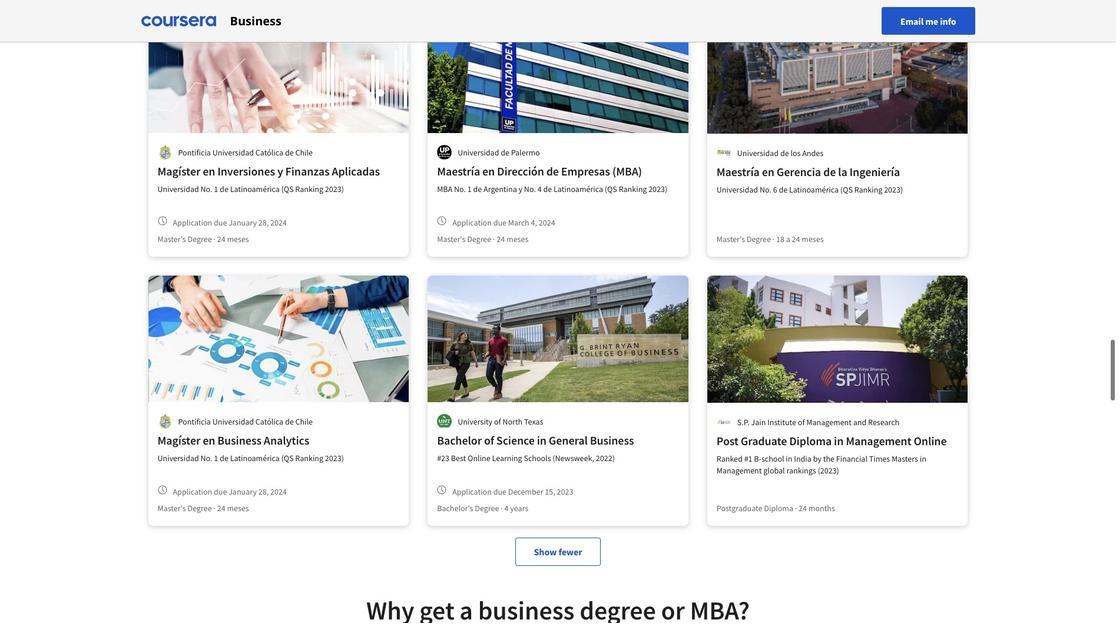 Task type: vqa. For each thing, say whether or not it's contained in the screenshot.
Show info about module content dropdown button
no



Task type: locate. For each thing, give the bounding box(es) containing it.
1 horizontal spatial 4
[[538, 184, 542, 194]]

2024 down magíster en inversiones y finanzas aplicadas universidad no. 1 de latinoamérica (qs ranking 2023)
[[270, 217, 287, 228]]

0 vertical spatial pontificia universidad católica de chile logo image
[[158, 145, 172, 160]]

15,
[[545, 486, 555, 497]]

1 vertical spatial magíster
[[158, 433, 200, 448]]

global
[[763, 465, 785, 476]]

1 pontificia from the top
[[178, 147, 211, 158]]

1 chile from the top
[[295, 147, 313, 158]]

0 vertical spatial online
[[914, 433, 947, 448]]

inversiones
[[217, 164, 275, 178]]

y down dirección
[[519, 184, 522, 194]]

maestría up mba
[[437, 164, 480, 178]]

maestría for dirección
[[437, 164, 480, 178]]

times
[[869, 454, 890, 464]]

y inside maestría en dirección de empresas (mba) mba no. 1 de argentina y no. 4 de latinoamérica (qs ranking 2023)
[[519, 184, 522, 194]]

0 horizontal spatial y
[[277, 164, 283, 178]]

24
[[217, 234, 225, 244], [497, 234, 505, 244], [792, 234, 800, 244], [217, 503, 225, 514], [799, 503, 807, 514]]

business inside magíster en business analytics universidad no. 1 de latinoamérica (qs ranking 2023)
[[217, 433, 261, 448]]

católica up analytics at the left bottom of the page
[[255, 416, 283, 427]]

ranking down finanzas
[[295, 184, 323, 194]]

2 pontificia universidad católica de chile logo image from the top
[[158, 414, 172, 429]]

2023) inside maestría en dirección de empresas (mba) mba no. 1 de argentina y no. 4 de latinoamérica (qs ranking 2023)
[[649, 184, 667, 194]]

january
[[229, 217, 257, 228], [229, 486, 257, 497]]

2024 down magíster en business analytics universidad no. 1 de latinoamérica (qs ranking 2023)
[[270, 486, 287, 497]]

0 horizontal spatial maestría
[[437, 164, 480, 178]]

bachelor of science in general business #23 best online learning schools (newsweek, 2022)
[[437, 433, 634, 464]]

1 católica from the top
[[255, 147, 283, 158]]

ranking
[[295, 184, 323, 194], [619, 184, 647, 194], [854, 184, 883, 195], [295, 453, 323, 464]]

postgraduate diploma · 24 months
[[717, 503, 835, 514]]

b-
[[754, 454, 762, 464]]

management
[[806, 417, 852, 427], [846, 433, 911, 448], [717, 465, 762, 476]]

1 vertical spatial chile
[[295, 416, 313, 427]]

of down university of north texas
[[484, 433, 494, 448]]

months
[[809, 503, 835, 514]]

#1
[[744, 454, 752, 464]]

2 católica from the top
[[255, 416, 283, 427]]

0 vertical spatial 4
[[538, 184, 542, 194]]

in inside 'bachelor of science in general business #23 best online learning schools (newsweek, 2022)'
[[537, 433, 547, 448]]

católica
[[255, 147, 283, 158], [255, 416, 283, 427]]

1 inside maestría en dirección de empresas (mba) mba no. 1 de argentina y no. 4 de latinoamérica (qs ranking 2023)
[[468, 184, 472, 194]]

en inside maestría en dirección de empresas (mba) mba no. 1 de argentina y no. 4 de latinoamérica (qs ranking 2023)
[[482, 164, 495, 178]]

latinoamérica down empresas
[[554, 184, 603, 194]]

2024 for y
[[270, 217, 287, 228]]

1 vertical spatial january
[[229, 486, 257, 497]]

0 vertical spatial application due january 28, 2024
[[173, 217, 287, 228]]

(qs down finanzas
[[281, 184, 294, 194]]

show
[[534, 546, 557, 558]]

2 pontificia universidad católica de chile from the top
[[178, 416, 313, 427]]

1 horizontal spatial y
[[519, 184, 522, 194]]

4
[[538, 184, 542, 194], [504, 503, 509, 514]]

2022)
[[596, 453, 615, 464]]

0 vertical spatial pontificia universidad católica de chile
[[178, 147, 313, 158]]

1 horizontal spatial maestría
[[717, 164, 760, 179]]

texas
[[524, 416, 543, 427]]

in
[[537, 433, 547, 448], [834, 433, 844, 448], [786, 454, 792, 464], [920, 454, 926, 464]]

en inside maestría en gerencia de la ingeniería universidad no. 6 de latinoamérica (qs ranking 2023)
[[762, 164, 774, 179]]

latinoamérica down gerencia
[[789, 184, 839, 195]]

diploma up by
[[789, 433, 832, 448]]

application due january 28, 2024 down the inversiones
[[173, 217, 287, 228]]

1 application due january 28, 2024 from the top
[[173, 217, 287, 228]]

due
[[214, 217, 227, 228], [493, 217, 507, 228], [214, 486, 227, 497], [493, 486, 507, 497]]

(qs inside magíster en inversiones y finanzas aplicadas universidad no. 1 de latinoamérica (qs ranking 2023)
[[281, 184, 294, 194]]

2 pontificia from the top
[[178, 416, 211, 427]]

ranked
[[717, 454, 743, 464]]

aplicadas
[[332, 164, 380, 178]]

business
[[230, 13, 282, 29], [217, 433, 261, 448], [590, 433, 634, 448]]

en for gerencia
[[762, 164, 774, 179]]

0 vertical spatial 28,
[[258, 217, 269, 228]]

degree
[[188, 234, 212, 244], [467, 234, 491, 244], [747, 234, 771, 244], [188, 503, 212, 514], [475, 503, 499, 514]]

universidad
[[212, 147, 254, 158], [458, 147, 499, 158], [737, 148, 779, 158], [158, 184, 199, 194], [717, 184, 758, 195], [212, 416, 254, 427], [158, 453, 199, 464]]

en inside magíster en inversiones y finanzas aplicadas universidad no. 1 de latinoamérica (qs ranking 2023)
[[203, 164, 215, 178]]

en for dirección
[[482, 164, 495, 178]]

18
[[776, 234, 784, 244]]

0 vertical spatial magíster
[[158, 164, 200, 178]]

de inside magíster en inversiones y finanzas aplicadas universidad no. 1 de latinoamérica (qs ranking 2023)
[[220, 184, 228, 194]]

s.p. jain institute of management and research logo image
[[717, 415, 731, 429]]

university of north texas
[[458, 416, 543, 427]]

no. inside magíster en inversiones y finanzas aplicadas universidad no. 1 de latinoamérica (qs ranking 2023)
[[201, 184, 212, 194]]

management down the #1
[[717, 465, 762, 476]]

pontificia universidad católica de chile for magíster en inversiones y finanzas aplicadas
[[178, 147, 313, 158]]

católica up magíster en inversiones y finanzas aplicadas universidad no. 1 de latinoamérica (qs ranking 2023)
[[255, 147, 283, 158]]

2023) inside magíster en business analytics universidad no. 1 de latinoamérica (qs ranking 2023)
[[325, 453, 344, 464]]

0 vertical spatial january
[[229, 217, 257, 228]]

1 vertical spatial 28,
[[258, 486, 269, 497]]

january down magíster en business analytics universidad no. 1 de latinoamérica (qs ranking 2023)
[[229, 486, 257, 497]]

4 inside maestría en dirección de empresas (mba) mba no. 1 de argentina y no. 4 de latinoamérica (qs ranking 2023)
[[538, 184, 542, 194]]

pontificia universidad católica de chile up magíster en business analytics universidad no. 1 de latinoamérica (qs ranking 2023)
[[178, 416, 313, 427]]

management left and
[[806, 417, 852, 427]]

1 horizontal spatial online
[[914, 433, 947, 448]]

of
[[494, 416, 501, 427], [798, 417, 805, 427], [484, 433, 494, 448]]

1 pontificia universidad católica de chile from the top
[[178, 147, 313, 158]]

master's degree · 24 meses
[[158, 234, 249, 244], [437, 234, 528, 244], [158, 503, 249, 514]]

28,
[[258, 217, 269, 228], [258, 486, 269, 497]]

latinoamérica
[[230, 184, 280, 194], [554, 184, 603, 194], [789, 184, 839, 195], [230, 453, 280, 464]]

coursera image
[[141, 11, 216, 30]]

show fewer
[[534, 546, 582, 558]]

latinoamérica down analytics at the left bottom of the page
[[230, 453, 280, 464]]

1 vertical spatial diploma
[[764, 503, 793, 514]]

due left march
[[493, 217, 507, 228]]

online right best
[[468, 453, 490, 464]]

1
[[214, 184, 218, 194], [468, 184, 472, 194], [214, 453, 218, 464]]

2 january from the top
[[229, 486, 257, 497]]

magíster inside magíster en business analytics universidad no. 1 de latinoamérica (qs ranking 2023)
[[158, 433, 200, 448]]

palermo
[[511, 147, 540, 158]]

magíster
[[158, 164, 200, 178], [158, 433, 200, 448]]

of for texas
[[494, 416, 501, 427]]

1 pontificia universidad católica de chile logo image from the top
[[158, 145, 172, 160]]

no. inside maestría en gerencia de la ingeniería universidad no. 6 de latinoamérica (qs ranking 2023)
[[760, 184, 771, 195]]

4 left the years
[[504, 503, 509, 514]]

chile up analytics at the left bottom of the page
[[295, 416, 313, 427]]

0 vertical spatial pontificia
[[178, 147, 211, 158]]

ranking down ingeniería
[[854, 184, 883, 195]]

maestría inside maestría en dirección de empresas (mba) mba no. 1 de argentina y no. 4 de latinoamérica (qs ranking 2023)
[[437, 164, 480, 178]]

no.
[[201, 184, 212, 194], [454, 184, 466, 194], [524, 184, 536, 194], [760, 184, 771, 195], [201, 453, 212, 464]]

1 vertical spatial application due january 28, 2024
[[173, 486, 287, 497]]

by
[[813, 454, 822, 464]]

school
[[762, 454, 784, 464]]

in up schools
[[537, 433, 547, 448]]

magíster for inversiones
[[158, 164, 200, 178]]

no. for gerencia
[[760, 184, 771, 195]]

0 vertical spatial diploma
[[789, 433, 832, 448]]

2 application due january 28, 2024 from the top
[[173, 486, 287, 497]]

universidad inside magíster en business analytics universidad no. 1 de latinoamérica (qs ranking 2023)
[[158, 453, 199, 464]]

0 vertical spatial y
[[277, 164, 283, 178]]

pontificia universidad católica de chile logo image
[[158, 145, 172, 160], [158, 414, 172, 429]]

de
[[285, 147, 294, 158], [501, 147, 509, 158], [780, 148, 789, 158], [546, 164, 559, 178], [823, 164, 836, 179], [220, 184, 228, 194], [473, 184, 482, 194], [543, 184, 552, 194], [779, 184, 788, 195], [285, 416, 294, 427], [220, 453, 228, 464]]

universidad de los andes
[[737, 148, 823, 158]]

master's
[[158, 234, 186, 244], [437, 234, 466, 244], [717, 234, 745, 244], [158, 503, 186, 514]]

0 vertical spatial management
[[806, 417, 852, 427]]

s.p. jain institute of management and research
[[737, 417, 900, 427]]

master's degree · 24 meses for magíster
[[158, 234, 249, 244]]

pontificia
[[178, 147, 211, 158], [178, 416, 211, 427]]

(qs down la
[[840, 184, 853, 195]]

ranking inside maestría en dirección de empresas (mba) mba no. 1 de argentina y no. 4 de latinoamérica (qs ranking 2023)
[[619, 184, 647, 194]]

chile for magíster en business analytics
[[295, 416, 313, 427]]

1 vertical spatial management
[[846, 433, 911, 448]]

1 for maestría
[[468, 184, 472, 194]]

2024 right 4,
[[539, 217, 555, 228]]

no. for inversiones
[[201, 184, 212, 194]]

a
[[786, 234, 790, 244]]

january down magíster en inversiones y finanzas aplicadas universidad no. 1 de latinoamérica (qs ranking 2023)
[[229, 217, 257, 228]]

28, down magíster en inversiones y finanzas aplicadas universidad no. 1 de latinoamérica (qs ranking 2023)
[[258, 217, 269, 228]]

1 magíster from the top
[[158, 164, 200, 178]]

1 vertical spatial 4
[[504, 503, 509, 514]]

chile
[[295, 147, 313, 158], [295, 416, 313, 427]]

business inside 'bachelor of science in general business #23 best online learning schools (newsweek, 2022)'
[[590, 433, 634, 448]]

28, down magíster en business analytics universidad no. 1 de latinoamérica (qs ranking 2023)
[[258, 486, 269, 497]]

1 vertical spatial y
[[519, 184, 522, 194]]

(qs down analytics at the left bottom of the page
[[281, 453, 294, 464]]

north
[[503, 416, 523, 427]]

financial
[[836, 454, 868, 464]]

masters
[[892, 454, 918, 464]]

chile for magíster en inversiones y finanzas aplicadas
[[295, 147, 313, 158]]

general
[[549, 433, 588, 448]]

(qs down (mba)
[[605, 184, 617, 194]]

en
[[203, 164, 215, 178], [482, 164, 495, 178], [762, 164, 774, 179], [203, 433, 215, 448]]

1 vertical spatial católica
[[255, 416, 283, 427]]

1 vertical spatial pontificia
[[178, 416, 211, 427]]

2 magíster from the top
[[158, 433, 200, 448]]

of for in
[[484, 433, 494, 448]]

learning
[[492, 453, 522, 464]]

chile up finanzas
[[295, 147, 313, 158]]

0 vertical spatial católica
[[255, 147, 283, 158]]

online
[[914, 433, 947, 448], [468, 453, 490, 464]]

in left india
[[786, 454, 792, 464]]

0 horizontal spatial online
[[468, 453, 490, 464]]

4 down dirección
[[538, 184, 542, 194]]

science
[[496, 433, 535, 448]]

latinoamérica inside maestría en dirección de empresas (mba) mba no. 1 de argentina y no. 4 de latinoamérica (qs ranking 2023)
[[554, 184, 603, 194]]

ranking down (mba)
[[619, 184, 647, 194]]

magíster en business analytics universidad no. 1 de latinoamérica (qs ranking 2023)
[[158, 433, 344, 464]]

management for in
[[846, 433, 911, 448]]

institute
[[767, 417, 796, 427]]

ranking down analytics at the left bottom of the page
[[295, 453, 323, 464]]

due up bachelor's degree · 4 years
[[493, 486, 507, 497]]

diploma inside post graduate diploma in management online ranked #1 b-school in india by the financial times masters in management global rankings (2023)
[[789, 433, 832, 448]]

master's degree · 24 meses for maestría
[[437, 234, 528, 244]]

maestría en gerencia de la ingeniería universidad no. 6 de latinoamérica (qs ranking 2023)
[[717, 164, 903, 195]]

application due january 28, 2024
[[173, 217, 287, 228], [173, 486, 287, 497]]

latinoamérica inside magíster en inversiones y finanzas aplicadas universidad no. 1 de latinoamérica (qs ranking 2023)
[[230, 184, 280, 194]]

management up times
[[846, 433, 911, 448]]

maestría inside maestría en gerencia de la ingeniería universidad no. 6 de latinoamérica (qs ranking 2023)
[[717, 164, 760, 179]]

online up masters
[[914, 433, 947, 448]]

(qs
[[281, 184, 294, 194], [605, 184, 617, 194], [840, 184, 853, 195], [281, 453, 294, 464]]

due down magíster en business analytics universidad no. 1 de latinoamérica (qs ranking 2023)
[[214, 486, 227, 497]]

diploma
[[789, 433, 832, 448], [764, 503, 793, 514]]

2 chile from the top
[[295, 416, 313, 427]]

maestría down universidad de los andes logo
[[717, 164, 760, 179]]

diploma down global
[[764, 503, 793, 514]]

2024
[[270, 217, 287, 228], [539, 217, 555, 228], [270, 486, 287, 497]]

1 vertical spatial pontificia universidad católica de chile
[[178, 416, 313, 427]]

y
[[277, 164, 283, 178], [519, 184, 522, 194]]

y left finanzas
[[277, 164, 283, 178]]

en inside magíster en business analytics universidad no. 1 de latinoamérica (qs ranking 2023)
[[203, 433, 215, 448]]

of left north
[[494, 416, 501, 427]]

of inside 'bachelor of science in general business #23 best online learning schools (newsweek, 2022)'
[[484, 433, 494, 448]]

latinoamérica inside maestría en gerencia de la ingeniería universidad no. 6 de latinoamérica (qs ranking 2023)
[[789, 184, 839, 195]]

in right masters
[[920, 454, 926, 464]]

pontificia universidad católica de chile
[[178, 147, 313, 158], [178, 416, 313, 427]]

1 vertical spatial online
[[468, 453, 490, 464]]

latinoamérica down the inversiones
[[230, 184, 280, 194]]

magíster inside magíster en inversiones y finanzas aplicadas universidad no. 1 de latinoamérica (qs ranking 2023)
[[158, 164, 200, 178]]

0 vertical spatial chile
[[295, 147, 313, 158]]

research
[[868, 417, 900, 427]]

1 vertical spatial pontificia universidad católica de chile logo image
[[158, 414, 172, 429]]

ranking inside maestría en gerencia de la ingeniería universidad no. 6 de latinoamérica (qs ranking 2023)
[[854, 184, 883, 195]]

universidad inside magíster en inversiones y finanzas aplicadas universidad no. 1 de latinoamérica (qs ranking 2023)
[[158, 184, 199, 194]]

meses
[[227, 234, 249, 244], [507, 234, 528, 244], [802, 234, 824, 244], [227, 503, 249, 514]]

pontificia universidad católica de chile up the inversiones
[[178, 147, 313, 158]]

analytics
[[264, 433, 309, 448]]

application due january 28, 2024 down magíster en business analytics universidad no. 1 de latinoamérica (qs ranking 2023)
[[173, 486, 287, 497]]

application
[[173, 217, 212, 228], [452, 217, 492, 228], [173, 486, 212, 497], [452, 486, 492, 497]]

maestría
[[437, 164, 480, 178], [717, 164, 760, 179]]

1 inside magíster en inversiones y finanzas aplicadas universidad no. 1 de latinoamérica (qs ranking 2023)
[[214, 184, 218, 194]]

management for of
[[806, 417, 852, 427]]



Task type: describe. For each thing, give the bounding box(es) containing it.
email me info button
[[882, 7, 975, 35]]

1 inside magíster en business analytics universidad no. 1 de latinoamérica (qs ranking 2023)
[[214, 453, 218, 464]]

argentina
[[484, 184, 517, 194]]

online inside post graduate diploma in management online ranked #1 b-school in india by the financial times masters in management global rankings (2023)
[[914, 433, 947, 448]]

los
[[791, 148, 801, 158]]

maestría for gerencia
[[717, 164, 760, 179]]

me
[[925, 15, 938, 27]]

0 horizontal spatial 4
[[504, 503, 509, 514]]

universidad de palermo
[[458, 147, 540, 158]]

jain
[[751, 417, 766, 427]]

due down the inversiones
[[214, 217, 227, 228]]

pontificia universidad católica de chile logo image for magíster en inversiones y finanzas aplicadas
[[158, 145, 172, 160]]

magíster for business
[[158, 433, 200, 448]]

pontificia universidad católica de chile logo image for magíster en business analytics
[[158, 414, 172, 429]]

universidad de los andes logo image
[[717, 145, 731, 160]]

and
[[853, 417, 867, 427]]

post
[[717, 433, 739, 448]]

schools
[[524, 453, 551, 464]]

india
[[794, 454, 812, 464]]

católica for magíster en business analytics
[[255, 416, 283, 427]]

4,
[[531, 217, 537, 228]]

march
[[508, 217, 529, 228]]

postgraduate
[[717, 503, 762, 514]]

la
[[838, 164, 847, 179]]

university
[[458, 416, 492, 427]]

application due march 4, 2024
[[452, 217, 555, 228]]

email
[[900, 15, 924, 27]]

1 28, from the top
[[258, 217, 269, 228]]

years
[[510, 503, 528, 514]]

bachelor
[[437, 433, 482, 448]]

2 28, from the top
[[258, 486, 269, 497]]

december
[[508, 486, 543, 497]]

de inside magíster en business analytics universidad no. 1 de latinoamérica (qs ranking 2023)
[[220, 453, 228, 464]]

universidad de palermo logo image
[[437, 145, 452, 160]]

ranking inside magíster en inversiones y finanzas aplicadas universidad no. 1 de latinoamérica (qs ranking 2023)
[[295, 184, 323, 194]]

fewer
[[559, 546, 582, 558]]

bachelor's
[[437, 503, 473, 514]]

(qs inside maestría en dirección de empresas (mba) mba no. 1 de argentina y no. 4 de latinoamérica (qs ranking 2023)
[[605, 184, 617, 194]]

empresas
[[561, 164, 610, 178]]

(qs inside magíster en business analytics universidad no. 1 de latinoamérica (qs ranking 2023)
[[281, 453, 294, 464]]

universidad inside maestría en gerencia de la ingeniería universidad no. 6 de latinoamérica (qs ranking 2023)
[[717, 184, 758, 195]]

pontificia for magíster en business analytics
[[178, 416, 211, 427]]

2 vertical spatial management
[[717, 465, 762, 476]]

no. for dirección
[[454, 184, 466, 194]]

en for inversiones
[[203, 164, 215, 178]]

magíster en inversiones y finanzas aplicadas universidad no. 1 de latinoamérica (qs ranking 2023)
[[158, 164, 380, 194]]

university of north texas logo image
[[437, 414, 452, 429]]

graduate
[[741, 433, 787, 448]]

rankings
[[787, 465, 816, 476]]

y inside magíster en inversiones y finanzas aplicadas universidad no. 1 de latinoamérica (qs ranking 2023)
[[277, 164, 283, 178]]

bachelor's degree · 4 years
[[437, 503, 528, 514]]

master's degree · 18 a 24 meses
[[717, 234, 824, 244]]

2023) inside maestría en gerencia de la ingeniería universidad no. 6 de latinoamérica (qs ranking 2023)
[[884, 184, 903, 195]]

best
[[451, 453, 466, 464]]

the
[[823, 454, 835, 464]]

finanzas
[[285, 164, 329, 178]]

pontificia universidad católica de chile for magíster en business analytics
[[178, 416, 313, 427]]

andes
[[802, 148, 823, 158]]

ingeniería
[[850, 164, 900, 179]]

(mba)
[[612, 164, 642, 178]]

en for business
[[203, 433, 215, 448]]

(qs inside maestría en gerencia de la ingeniería universidad no. 6 de latinoamérica (qs ranking 2023)
[[840, 184, 853, 195]]

6
[[773, 184, 777, 195]]

católica for magíster en inversiones y finanzas aplicadas
[[255, 147, 283, 158]]

1 january from the top
[[229, 217, 257, 228]]

dirección
[[497, 164, 544, 178]]

(newsweek,
[[553, 453, 594, 464]]

no. inside magíster en business analytics universidad no. 1 de latinoamérica (qs ranking 2023)
[[201, 453, 212, 464]]

post graduate diploma in management online ranked #1 b-school in india by the financial times masters in management global rankings (2023)
[[717, 433, 947, 476]]

gerencia
[[777, 164, 821, 179]]

maestría en dirección de empresas (mba) mba no. 1 de argentina y no. 4 de latinoamérica (qs ranking 2023)
[[437, 164, 667, 194]]

s.p.
[[737, 417, 750, 427]]

1 for magíster
[[214, 184, 218, 194]]

show fewer button
[[515, 538, 601, 566]]

(2023)
[[818, 465, 839, 476]]

latinoamérica inside magíster en business analytics universidad no. 1 de latinoamérica (qs ranking 2023)
[[230, 453, 280, 464]]

pontificia for magíster en inversiones y finanzas aplicadas
[[178, 147, 211, 158]]

info
[[940, 15, 956, 27]]

of right institute
[[798, 417, 805, 427]]

2023
[[557, 486, 573, 497]]

#23
[[437, 453, 449, 464]]

mba
[[437, 184, 452, 194]]

application due december 15, 2023
[[452, 486, 573, 497]]

2024 for de
[[539, 217, 555, 228]]

2023) inside magíster en inversiones y finanzas aplicadas universidad no. 1 de latinoamérica (qs ranking 2023)
[[325, 184, 344, 194]]

online inside 'bachelor of science in general business #23 best online learning schools (newsweek, 2022)'
[[468, 453, 490, 464]]

email me info
[[900, 15, 956, 27]]

in up the
[[834, 433, 844, 448]]

ranking inside magíster en business analytics universidad no. 1 de latinoamérica (qs ranking 2023)
[[295, 453, 323, 464]]



